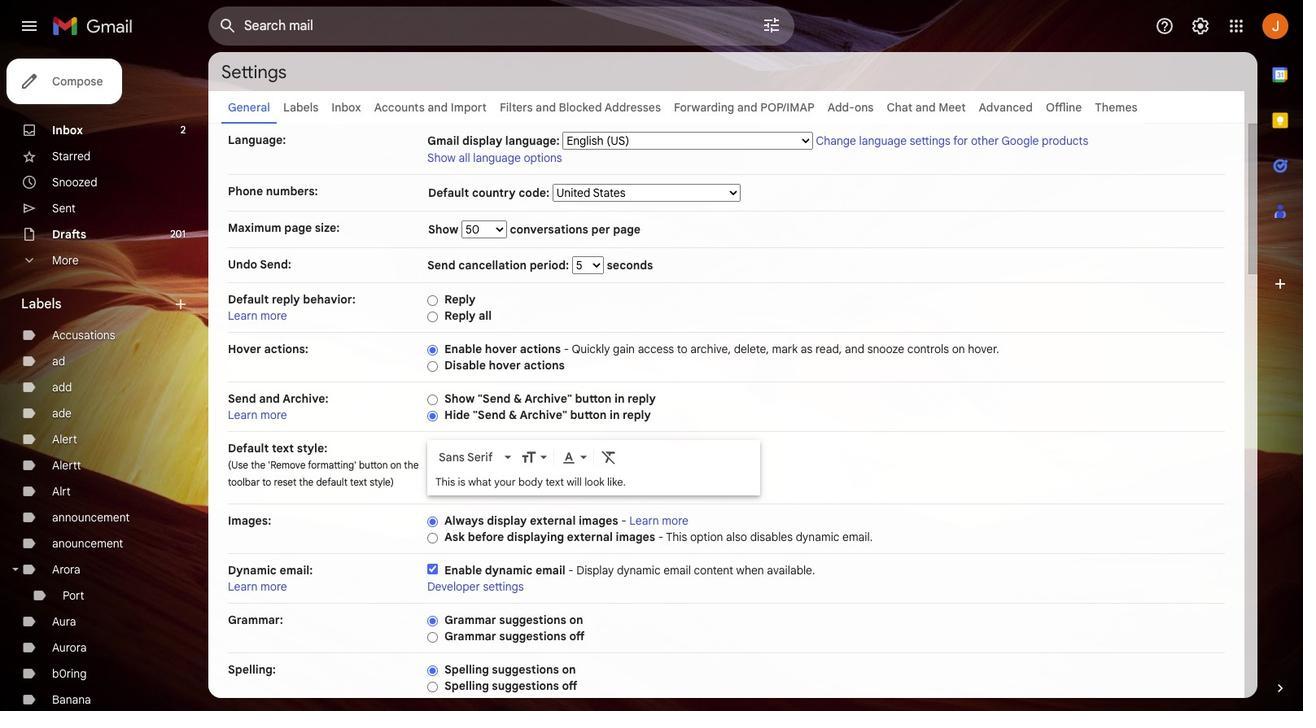Task type: vqa. For each thing, say whether or not it's contained in the screenshot.
mail inside Import from Yahoo!, Hotmail, AOL, or other webmail or POP3 accounts. Import mail and contacts
no



Task type: locate. For each thing, give the bounding box(es) containing it.
the right reset
[[299, 476, 314, 489]]

0 vertical spatial actions
[[520, 342, 561, 357]]

accusations link
[[52, 328, 115, 343]]

spelling for spelling suggestions off
[[445, 679, 489, 694]]

themes
[[1095, 100, 1138, 115]]

enable for enable hover actions
[[445, 342, 482, 357]]

suggestions for spelling suggestions off
[[492, 679, 559, 694]]

0 horizontal spatial the
[[251, 459, 266, 471]]

2 vertical spatial default
[[228, 441, 269, 456]]

images up enable dynamic email - display dynamic email content when available. developer settings
[[616, 530, 656, 545]]

add-ons link
[[828, 100, 874, 115]]

banana
[[52, 693, 91, 708]]

0 vertical spatial reply
[[445, 292, 476, 307]]

"send right hide
[[473, 408, 506, 423]]

1 vertical spatial external
[[567, 530, 613, 545]]

search mail image
[[213, 11, 243, 41]]

arora
[[52, 563, 80, 577]]

0 vertical spatial in
[[615, 392, 625, 406]]

learn more link
[[228, 309, 287, 323], [228, 408, 287, 423], [630, 514, 689, 528], [228, 580, 287, 594]]

2 horizontal spatial the
[[404, 459, 419, 471]]

1 vertical spatial inbox
[[52, 123, 83, 138]]

chat
[[887, 100, 913, 115]]

1 vertical spatial archive"
[[520, 408, 567, 423]]

1 horizontal spatial language
[[859, 134, 907, 148]]

& down show "send & archive" button in reply
[[509, 408, 517, 423]]

dynamic
[[228, 563, 277, 578]]

0 horizontal spatial labels
[[21, 296, 62, 313]]

& for hide
[[509, 408, 517, 423]]

page left size: at the left
[[284, 221, 312, 235]]

to left reset
[[262, 476, 271, 489]]

default down undo
[[228, 292, 269, 307]]

learn more link for and
[[228, 408, 287, 423]]

labels navigation
[[0, 52, 208, 712]]

spelling right spelling suggestions on "radio"
[[445, 663, 489, 677]]

settings left for
[[910, 134, 951, 148]]

1 horizontal spatial the
[[299, 476, 314, 489]]

images down look
[[579, 514, 619, 528]]

0 vertical spatial enable
[[445, 342, 482, 357]]

general
[[228, 100, 270, 115]]

and for archive:
[[259, 392, 280, 406]]

2 reply from the top
[[445, 309, 476, 323]]

on up spelling suggestions off
[[562, 663, 576, 677]]

0 vertical spatial this
[[436, 476, 455, 489]]

archive" up hide "send & archive" button in reply
[[525, 392, 572, 406]]

suggestions up spelling suggestions off
[[492, 663, 559, 677]]

0 vertical spatial language
[[859, 134, 907, 148]]

2 enable from the top
[[445, 563, 482, 578]]

1 vertical spatial labels
[[21, 296, 62, 313]]

and for blocked
[[536, 100, 556, 115]]

1 vertical spatial hover
[[489, 358, 521, 373]]

0 vertical spatial images
[[579, 514, 619, 528]]

inbox for bottom inbox link
[[52, 123, 83, 138]]

learn
[[228, 309, 258, 323], [228, 408, 258, 423], [630, 514, 659, 528], [228, 580, 258, 594]]

2 vertical spatial show
[[445, 392, 475, 406]]

1 vertical spatial spelling
[[445, 679, 489, 694]]

0 vertical spatial spelling
[[445, 663, 489, 677]]

enable inside enable dynamic email - display dynamic email content when available. developer settings
[[445, 563, 482, 578]]

more up hover actions:
[[261, 309, 287, 323]]

send cancellation period:
[[427, 258, 572, 273]]

0 horizontal spatial text
[[272, 441, 294, 456]]

filters and blocked addresses link
[[500, 100, 661, 115]]

email down displaying
[[536, 563, 566, 578]]

display
[[577, 563, 614, 578]]

1 horizontal spatial to
[[677, 342, 688, 357]]

text up 'remove
[[272, 441, 294, 456]]

on up style)
[[391, 459, 402, 471]]

1 vertical spatial to
[[262, 476, 271, 489]]

show
[[427, 151, 456, 165], [428, 222, 462, 237], [445, 392, 475, 406]]

disable hover actions
[[445, 358, 565, 373]]

off down spelling suggestions on
[[562, 679, 578, 694]]

1 vertical spatial "send
[[473, 408, 506, 423]]

1 vertical spatial language
[[473, 151, 521, 165]]

1 vertical spatial reply
[[628, 392, 656, 406]]

external down always display external images - learn more
[[567, 530, 613, 545]]

behavior:
[[303, 292, 356, 307]]

inbox link up starred link
[[52, 123, 83, 138]]

display up "show all language options" link
[[463, 134, 503, 148]]

Reply all radio
[[427, 311, 438, 323]]

reply for reply all
[[445, 309, 476, 323]]

0 horizontal spatial email
[[536, 563, 566, 578]]

on down display
[[570, 613, 583, 628]]

"send down disable hover actions
[[478, 392, 511, 406]]

Disable hover actions radio
[[427, 361, 438, 373]]

1 vertical spatial &
[[509, 408, 517, 423]]

learn more link down archive:
[[228, 408, 287, 423]]

send up reply option
[[427, 258, 456, 273]]

0 horizontal spatial settings
[[483, 580, 524, 594]]

page right per
[[613, 222, 641, 237]]

language down gmail display language:
[[473, 151, 521, 165]]

default inside default text style: (use the 'remove formatting' button on the toolbar to reset the default text style)
[[228, 441, 269, 456]]

archive" down show "send & archive" button in reply
[[520, 408, 567, 423]]

more down archive:
[[261, 408, 287, 423]]

learn more link up hover actions:
[[228, 309, 287, 323]]

(use
[[228, 459, 248, 471]]

reply
[[445, 292, 476, 307], [445, 309, 476, 323]]

suggestions
[[499, 613, 567, 628], [499, 629, 567, 644], [492, 663, 559, 677], [492, 679, 559, 694]]

labels for labels heading
[[21, 296, 62, 313]]

show down default country code:
[[428, 222, 462, 237]]

learn up "(use"
[[228, 408, 258, 423]]

1 horizontal spatial this
[[666, 530, 688, 545]]

0 vertical spatial external
[[530, 514, 576, 528]]

1 vertical spatial grammar
[[445, 629, 497, 644]]

0 vertical spatial grammar
[[445, 613, 497, 628]]

dynamic down ask before displaying external images - this option also disables dynamic email.
[[617, 563, 661, 578]]

code:
[[519, 186, 550, 200]]

"send for show
[[478, 392, 511, 406]]

controls
[[908, 342, 950, 357]]

0 vertical spatial all
[[459, 151, 470, 165]]

archive" for show
[[525, 392, 572, 406]]

aurora link
[[52, 641, 87, 655]]

display up before
[[487, 514, 527, 528]]

country
[[472, 186, 516, 200]]

dynamic left "email."
[[796, 530, 840, 545]]

actions up disable hover actions
[[520, 342, 561, 357]]

2 email from the left
[[664, 563, 691, 578]]

suggestions up the grammar suggestions off
[[499, 613, 567, 628]]

0 vertical spatial labels
[[283, 100, 319, 115]]

when
[[737, 563, 764, 578]]

0 vertical spatial display
[[463, 134, 503, 148]]

this left "option"
[[666, 530, 688, 545]]

1 spelling from the top
[[445, 663, 489, 677]]

1 vertical spatial button
[[570, 408, 607, 423]]

language down the chat
[[859, 134, 907, 148]]

2 vertical spatial reply
[[623, 408, 651, 423]]

forwarding and pop/imap link
[[674, 100, 815, 115]]

the left sans
[[404, 459, 419, 471]]

default for default reply behavior: learn more
[[228, 292, 269, 307]]

off for spelling suggestions off
[[562, 679, 578, 694]]

1 vertical spatial all
[[479, 309, 492, 323]]

0 vertical spatial button
[[575, 392, 612, 406]]

maximum page size:
[[228, 221, 340, 235]]

more
[[52, 253, 79, 268]]

0 horizontal spatial inbox link
[[52, 123, 83, 138]]

0 vertical spatial &
[[514, 392, 522, 406]]

1 grammar from the top
[[445, 613, 497, 628]]

1 vertical spatial display
[[487, 514, 527, 528]]

0 vertical spatial hover
[[485, 342, 517, 357]]

"send
[[478, 392, 511, 406], [473, 408, 506, 423]]

settings up grammar suggestions on
[[483, 580, 524, 594]]

formatting options toolbar
[[432, 442, 756, 473]]

to right access
[[677, 342, 688, 357]]

0 vertical spatial inbox link
[[332, 100, 361, 115]]

inbox up starred link
[[52, 123, 83, 138]]

add-
[[828, 100, 855, 115]]

dynamic up developer settings link
[[485, 563, 533, 578]]

1 vertical spatial inbox link
[[52, 123, 83, 138]]

0 horizontal spatial language
[[473, 151, 521, 165]]

spelling
[[445, 663, 489, 677], [445, 679, 489, 694]]

button down show "send & archive" button in reply
[[570, 408, 607, 423]]

button up style)
[[359, 459, 388, 471]]

google
[[1002, 134, 1039, 148]]

numbers:
[[266, 184, 318, 199]]

suggestions for spelling suggestions on
[[492, 663, 559, 677]]

1 horizontal spatial email
[[664, 563, 691, 578]]

mark
[[772, 342, 798, 357]]

- left display
[[569, 563, 574, 578]]

settings
[[910, 134, 951, 148], [483, 580, 524, 594]]

1 vertical spatial default
[[228, 292, 269, 307]]

aura link
[[52, 615, 76, 629]]

1 horizontal spatial all
[[479, 309, 492, 323]]

default inside default reply behavior: learn more
[[228, 292, 269, 307]]

None checkbox
[[427, 564, 438, 575]]

delete,
[[734, 342, 769, 357]]

2 horizontal spatial dynamic
[[796, 530, 840, 545]]

- left "option"
[[659, 530, 664, 545]]

the right "(use"
[[251, 459, 266, 471]]

grammar:
[[228, 613, 283, 628]]

0 vertical spatial to
[[677, 342, 688, 357]]

0 vertical spatial "send
[[478, 392, 511, 406]]

0 vertical spatial inbox
[[332, 100, 361, 115]]

grammar suggestions on
[[445, 613, 583, 628]]

1 vertical spatial settings
[[483, 580, 524, 594]]

and right the chat
[[916, 100, 936, 115]]

off down grammar suggestions on
[[570, 629, 585, 644]]

learn more link down dynamic
[[228, 580, 287, 594]]

email:
[[280, 563, 313, 578]]

2 spelling from the top
[[445, 679, 489, 694]]

default up "(use"
[[228, 441, 269, 456]]

enable up developer
[[445, 563, 482, 578]]

and left archive:
[[259, 392, 280, 406]]

0 horizontal spatial all
[[459, 151, 470, 165]]

text left will
[[546, 476, 564, 489]]

default left country
[[428, 186, 469, 200]]

snoozed
[[52, 175, 97, 190]]

spelling right spelling suggestions off radio
[[445, 679, 489, 694]]

default for default country code:
[[428, 186, 469, 200]]

all down gmail
[[459, 151, 470, 165]]

1 enable from the top
[[445, 342, 482, 357]]

show up hide
[[445, 392, 475, 406]]

and inside send and archive: learn more
[[259, 392, 280, 406]]

button
[[575, 392, 612, 406], [570, 408, 607, 423], [359, 459, 388, 471]]

reply right "reply all" option
[[445, 309, 476, 323]]

show all language options
[[427, 151, 562, 165]]

inbox link right labels link
[[332, 100, 361, 115]]

learn up ask before displaying external images - this option also disables dynamic email.
[[630, 514, 659, 528]]

send inside send and archive: learn more
[[228, 392, 256, 406]]

enable up disable
[[445, 342, 482, 357]]

learn up hover
[[228, 309, 258, 323]]

learn inside send and archive: learn more
[[228, 408, 258, 423]]

1 horizontal spatial labels
[[283, 100, 319, 115]]

1 vertical spatial off
[[562, 679, 578, 694]]

hover up disable hover actions
[[485, 342, 517, 357]]

cancellation
[[459, 258, 527, 273]]

inbox right labels link
[[332, 100, 361, 115]]

1 vertical spatial in
[[610, 408, 620, 423]]

grammar for grammar suggestions off
[[445, 629, 497, 644]]

&
[[514, 392, 522, 406], [509, 408, 517, 423]]

more inside send and archive: learn more
[[261, 408, 287, 423]]

0 horizontal spatial inbox
[[52, 123, 83, 138]]

0 horizontal spatial to
[[262, 476, 271, 489]]

Search mail text field
[[244, 18, 717, 34]]

actions
[[520, 342, 561, 357], [524, 358, 565, 373]]

gain
[[613, 342, 635, 357]]

more inside dynamic email: learn more
[[261, 580, 287, 594]]

in for show "send & archive" button in reply
[[615, 392, 625, 406]]

more
[[261, 309, 287, 323], [261, 408, 287, 423], [662, 514, 689, 528], [261, 580, 287, 594]]

1 horizontal spatial dynamic
[[617, 563, 661, 578]]

images:
[[228, 514, 271, 528]]

0 vertical spatial archive"
[[525, 392, 572, 406]]

0 horizontal spatial send
[[228, 392, 256, 406]]

2
[[180, 124, 186, 136]]

1 email from the left
[[536, 563, 566, 578]]

reply for show "send & archive" button in reply
[[628, 392, 656, 406]]

2 grammar from the top
[[445, 629, 497, 644]]

ask before displaying external images - this option also disables dynamic email.
[[445, 530, 873, 545]]

reply up formatting options toolbar
[[623, 408, 651, 423]]

on left hover. at the right of page
[[952, 342, 965, 357]]

reply down send:
[[272, 292, 300, 307]]

send
[[427, 258, 456, 273], [228, 392, 256, 406]]

show down gmail
[[427, 151, 456, 165]]

Spelling suggestions off radio
[[427, 681, 438, 694]]

0 vertical spatial default
[[428, 186, 469, 200]]

1 vertical spatial send
[[228, 392, 256, 406]]

email left content
[[664, 563, 691, 578]]

tab list
[[1258, 52, 1304, 653]]

reply down access
[[628, 392, 656, 406]]

this left is
[[436, 476, 455, 489]]

will
[[567, 476, 582, 489]]

forwarding and pop/imap
[[674, 100, 815, 115]]

and left pop/imap
[[738, 100, 758, 115]]

inbox inside labels navigation
[[52, 123, 83, 138]]

all down cancellation
[[479, 309, 492, 323]]

button up hide "send & archive" button in reply
[[575, 392, 612, 406]]

sans
[[439, 451, 465, 465]]

labels right general link
[[283, 100, 319, 115]]

1 vertical spatial show
[[428, 222, 462, 237]]

2 horizontal spatial text
[[546, 476, 564, 489]]

1 vertical spatial actions
[[524, 358, 565, 373]]

0 vertical spatial show
[[427, 151, 456, 165]]

labels inside navigation
[[21, 296, 62, 313]]

0 vertical spatial off
[[570, 629, 585, 644]]

1 horizontal spatial settings
[[910, 134, 951, 148]]

grammar down developer settings link
[[445, 613, 497, 628]]

disable
[[445, 358, 486, 373]]

in down gain
[[615, 392, 625, 406]]

actions for enable
[[520, 342, 561, 357]]

labels down more at left
[[21, 296, 62, 313]]

in up the remove formatting ‪(⌘\)‬ image at the bottom left of page
[[610, 408, 620, 423]]

starred link
[[52, 149, 91, 164]]

send down hover
[[228, 392, 256, 406]]

more down dynamic
[[261, 580, 287, 594]]

0 vertical spatial send
[[427, 258, 456, 273]]

grammar
[[445, 613, 497, 628], [445, 629, 497, 644]]

offline link
[[1046, 100, 1082, 115]]

suggestions down grammar suggestions on
[[499, 629, 567, 644]]

alrt
[[52, 484, 71, 499]]

1 horizontal spatial inbox link
[[332, 100, 361, 115]]

more button
[[0, 248, 195, 274]]

1 horizontal spatial inbox
[[332, 100, 361, 115]]

None search field
[[208, 7, 795, 46]]

compose
[[52, 74, 103, 89]]

and right filters
[[536, 100, 556, 115]]

hover right disable
[[489, 358, 521, 373]]

page
[[284, 221, 312, 235], [613, 222, 641, 237]]

learn more link for email:
[[228, 580, 287, 594]]

displaying
[[507, 530, 564, 545]]

port link
[[63, 589, 84, 603]]

reply up reply all
[[445, 292, 476, 307]]

undo
[[228, 257, 257, 272]]

option
[[690, 530, 723, 545]]

learn down dynamic
[[228, 580, 258, 594]]

Reply radio
[[427, 295, 438, 307]]

1 vertical spatial enable
[[445, 563, 482, 578]]

1 vertical spatial reply
[[445, 309, 476, 323]]

this is what your body text will look like.
[[436, 476, 626, 489]]

1 horizontal spatial send
[[427, 258, 456, 273]]

0 horizontal spatial this
[[436, 476, 455, 489]]

0 vertical spatial reply
[[272, 292, 300, 307]]

actions up show "send & archive" button in reply
[[524, 358, 565, 373]]

2 vertical spatial button
[[359, 459, 388, 471]]

1 reply from the top
[[445, 292, 476, 307]]

1 horizontal spatial page
[[613, 222, 641, 237]]

text left style)
[[350, 476, 367, 489]]

suggestions down spelling suggestions on
[[492, 679, 559, 694]]

chat and meet link
[[887, 100, 966, 115]]

and left import
[[428, 100, 448, 115]]

external up displaying
[[530, 514, 576, 528]]

1 vertical spatial this
[[666, 530, 688, 545]]

grammar right grammar suggestions off option
[[445, 629, 497, 644]]



Task type: describe. For each thing, give the bounding box(es) containing it.
port
[[63, 589, 84, 603]]

default for default text style: (use the 'remove formatting' button on the toolbar to reset the default text style)
[[228, 441, 269, 456]]

what
[[468, 476, 492, 489]]

labels heading
[[21, 296, 173, 313]]

archive" for hide
[[520, 408, 567, 423]]

actions for disable
[[524, 358, 565, 373]]

disables
[[750, 530, 793, 545]]

- up ask before displaying external images - this option also disables dynamic email.
[[621, 514, 627, 528]]

Ask before displaying external images radio
[[427, 532, 438, 545]]

hover for disable
[[489, 358, 521, 373]]

- left quickly
[[564, 342, 569, 357]]

button inside default text style: (use the 'remove formatting' button on the toolbar to reset the default text style)
[[359, 459, 388, 471]]

phone numbers:
[[228, 184, 318, 199]]

gmail display language:
[[427, 134, 560, 148]]

look
[[585, 476, 605, 489]]

change language settings for other google products
[[816, 134, 1089, 148]]

enable for enable dynamic email
[[445, 563, 482, 578]]

'remove
[[268, 459, 306, 471]]

button for show "send & archive" button in reply
[[575, 392, 612, 406]]

serif
[[467, 451, 493, 465]]

quickly
[[572, 342, 610, 357]]

archive:
[[283, 392, 329, 406]]

"send for hide
[[473, 408, 506, 423]]

default
[[316, 476, 348, 489]]

Show "Send & Archive" button in reply radio
[[427, 394, 438, 406]]

hover actions:
[[228, 342, 309, 357]]

send for send and archive: learn more
[[228, 392, 256, 406]]

ade link
[[52, 406, 72, 421]]

reply inside default reply behavior: learn more
[[272, 292, 300, 307]]

all for reply
[[479, 309, 492, 323]]

main menu image
[[20, 16, 39, 36]]

show for show "send & archive" button in reply
[[445, 392, 475, 406]]

offline
[[1046, 100, 1082, 115]]

show all language options link
[[427, 151, 562, 165]]

suggestions for grammar suggestions on
[[499, 613, 567, 628]]

0 horizontal spatial page
[[284, 221, 312, 235]]

1 horizontal spatial text
[[350, 476, 367, 489]]

access
[[638, 342, 674, 357]]

settings inside enable dynamic email - display dynamic email content when available. developer settings
[[483, 580, 524, 594]]

for
[[954, 134, 968, 148]]

read,
[[816, 342, 842, 357]]

email.
[[843, 530, 873, 545]]

display for always
[[487, 514, 527, 528]]

accounts and import
[[374, 100, 487, 115]]

themes link
[[1095, 100, 1138, 115]]

maximum
[[228, 221, 282, 235]]

as
[[801, 342, 813, 357]]

hover for enable
[[485, 342, 517, 357]]

advanced link
[[979, 100, 1033, 115]]

blocked
[[559, 100, 602, 115]]

enable dynamic email - display dynamic email content when available. developer settings
[[427, 563, 816, 594]]

Enable hover actions radio
[[427, 344, 438, 357]]

snooze
[[868, 342, 905, 357]]

Grammar suggestions on radio
[[427, 615, 438, 628]]

display for gmail
[[463, 134, 503, 148]]

language:
[[506, 134, 560, 148]]

chat and meet
[[887, 100, 966, 115]]

b0ring link
[[52, 667, 87, 682]]

alertt link
[[52, 458, 81, 473]]

options
[[524, 151, 562, 165]]

and for import
[[428, 100, 448, 115]]

learn more link for reply
[[228, 309, 287, 323]]

0 vertical spatial settings
[[910, 134, 951, 148]]

drafts link
[[52, 227, 86, 242]]

support image
[[1155, 16, 1175, 36]]

settings image
[[1191, 16, 1211, 36]]

201
[[170, 228, 186, 240]]

and for meet
[[916, 100, 936, 115]]

0 horizontal spatial dynamic
[[485, 563, 533, 578]]

anouncement link
[[52, 537, 123, 551]]

aura
[[52, 615, 76, 629]]

drafts
[[52, 227, 86, 242]]

default text style: (use the 'remove formatting' button on the toolbar to reset the default text style)
[[228, 441, 419, 489]]

sans serif option
[[436, 450, 502, 466]]

Spelling suggestions on radio
[[427, 665, 438, 677]]

learn more link up ask before displaying external images - this option also disables dynamic email.
[[630, 514, 689, 528]]

and for pop/imap
[[738, 100, 758, 115]]

more inside default reply behavior: learn more
[[261, 309, 287, 323]]

gmail image
[[52, 10, 141, 42]]

per
[[592, 222, 610, 237]]

hover
[[228, 342, 261, 357]]

ons
[[855, 100, 874, 115]]

gmail
[[427, 134, 460, 148]]

pop/imap
[[761, 100, 815, 115]]

& for show
[[514, 392, 522, 406]]

accounts
[[374, 100, 425, 115]]

reply all
[[445, 309, 492, 323]]

labels for labels link
[[283, 100, 319, 115]]

all for show
[[459, 151, 470, 165]]

advanced search options image
[[756, 9, 788, 42]]

arora link
[[52, 563, 80, 577]]

is
[[458, 476, 466, 489]]

learn inside default reply behavior: learn more
[[228, 309, 258, 323]]

and right read,
[[845, 342, 865, 357]]

on inside default text style: (use the 'remove formatting' button on the toolbar to reset the default text style)
[[391, 459, 402, 471]]

spelling for spelling suggestions on
[[445, 663, 489, 677]]

reply for reply
[[445, 292, 476, 307]]

- inside enable dynamic email - display dynamic email content when available. developer settings
[[569, 563, 574, 578]]

ad
[[52, 354, 65, 369]]

conversations
[[510, 222, 589, 237]]

spelling suggestions off
[[445, 679, 578, 694]]

body
[[519, 476, 543, 489]]

show "send & archive" button in reply
[[445, 392, 656, 406]]

learn inside dynamic email: learn more
[[228, 580, 258, 594]]

show for show all language options
[[427, 151, 456, 165]]

always
[[445, 514, 484, 528]]

enable hover actions - quickly gain access to archive, delete, mark as read, and snooze controls on hover.
[[445, 342, 1000, 357]]

more up ask before displaying external images - this option also disables dynamic email.
[[662, 514, 689, 528]]

forwarding
[[674, 100, 735, 115]]

send for send cancellation period:
[[427, 258, 456, 273]]

Grammar suggestions off radio
[[427, 632, 438, 644]]

change language settings for other google products link
[[816, 134, 1089, 148]]

reply for hide "send & archive" button in reply
[[623, 408, 651, 423]]

style:
[[297, 441, 328, 456]]

announcement link
[[52, 511, 130, 525]]

like.
[[607, 476, 626, 489]]

sent link
[[52, 201, 76, 216]]

grammar for grammar suggestions on
[[445, 613, 497, 628]]

button for hide "send & archive" button in reply
[[570, 408, 607, 423]]

developer settings link
[[427, 580, 524, 594]]

period:
[[530, 258, 569, 273]]

starred
[[52, 149, 91, 164]]

anouncement
[[52, 537, 123, 551]]

dynamic email: learn more
[[228, 563, 313, 594]]

alert link
[[52, 432, 77, 447]]

undo send:
[[228, 257, 291, 272]]

compose button
[[7, 59, 123, 104]]

show for show
[[428, 222, 462, 237]]

inbox for right inbox link
[[332, 100, 361, 115]]

to inside default text style: (use the 'remove formatting' button on the toolbar to reset the default text style)
[[262, 476, 271, 489]]

in for hide "send & archive" button in reply
[[610, 408, 620, 423]]

spelling suggestions on
[[445, 663, 576, 677]]

default country code:
[[428, 186, 553, 200]]

off for grammar suggestions off
[[570, 629, 585, 644]]

Always display external images radio
[[427, 516, 438, 528]]

addresses
[[605, 100, 661, 115]]

suggestions for grammar suggestions off
[[499, 629, 567, 644]]

import
[[451, 100, 487, 115]]

archive,
[[691, 342, 731, 357]]

meet
[[939, 100, 966, 115]]

developer
[[427, 580, 480, 594]]

also
[[726, 530, 748, 545]]

ade
[[52, 406, 72, 421]]

remove formatting ‪(⌘\)‬ image
[[601, 450, 617, 466]]

hide "send & archive" button in reply
[[445, 408, 651, 423]]

1 vertical spatial images
[[616, 530, 656, 545]]

filters and blocked addresses
[[500, 100, 661, 115]]

Hide "Send & Archive" button in reply radio
[[427, 410, 438, 422]]

grammar suggestions off
[[445, 629, 585, 644]]

actions:
[[264, 342, 309, 357]]



